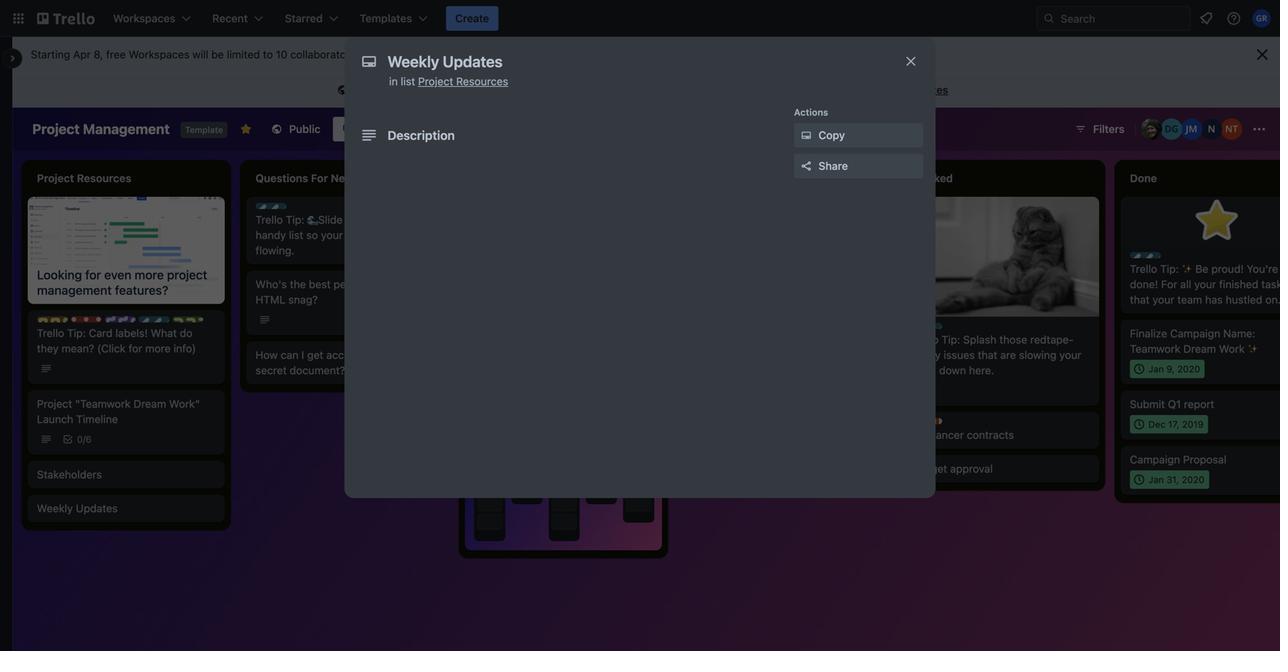 Task type: locate. For each thing, give the bounding box(es) containing it.
1 vertical spatial more
[[869, 84, 895, 96]]

in list project resources
[[389, 75, 508, 88]]

how can i get access to the super secret document?
[[256, 349, 424, 377]]

template
[[430, 84, 474, 96]]

tip left be
[[1173, 253, 1187, 264]]

dec
[[1148, 419, 1166, 430]]

to inside the who's the best person to fix my html snag?
[[371, 278, 381, 291]]

list right 'in'
[[401, 75, 415, 88]]

31,
[[1166, 475, 1179, 486]]

design
[[120, 318, 151, 328]]

campaign up "31,"
[[1130, 454, 1180, 466]]

Board name text field
[[25, 117, 177, 142]]

your down the redtape-
[[1059, 349, 1081, 362]]

trello tip trello tip: 🌊slide your q's into this handy list so your team keeps on flowing.
[[256, 204, 430, 257]]

1 horizontal spatial ✨
[[1248, 343, 1258, 356]]

team for down
[[911, 364, 936, 377]]

0 vertical spatial jan
[[1148, 364, 1164, 375]]

color: yellow, title: "copy request" element
[[37, 317, 68, 323]]

tip up the 'so'
[[298, 204, 312, 215]]

tip inside trello tip trello tip: 🌊slide your q's into this handy list so your team keeps on flowing.
[[298, 204, 312, 215]]

issues
[[944, 349, 975, 362]]

starting
[[31, 48, 70, 61]]

2020
[[1177, 364, 1200, 375], [1182, 475, 1204, 486]]

all
[[1180, 278, 1191, 291]]

search image
[[1043, 12, 1055, 25]]

for left anyone
[[477, 84, 490, 96]]

tip: for you're
[[1160, 263, 1179, 276]]

a
[[388, 84, 394, 96]]

0 vertical spatial more
[[392, 48, 418, 61]]

10
[[276, 48, 287, 61]]

on down this
[[406, 229, 418, 242]]

1 vertical spatial for
[[128, 343, 142, 355]]

more up 'in'
[[392, 48, 418, 61]]

explore more templates link
[[819, 78, 958, 102]]

your left q's
[[345, 214, 367, 226]]

1 vertical spatial team
[[911, 364, 936, 377]]

0 horizontal spatial more
[[145, 343, 171, 355]]

the inside how can i get access to the super secret document?
[[377, 349, 393, 362]]

2020 right "31,"
[[1182, 475, 1204, 486]]

finalize campaign name: teamwork dream work ✨
[[1130, 328, 1258, 356]]

proposal
[[1183, 454, 1226, 466]]

0 horizontal spatial dream
[[134, 398, 166, 411]]

project down about
[[418, 75, 453, 88]]

labels!
[[115, 327, 148, 340]]

nic (nicoletollefson1) image
[[1201, 119, 1222, 140]]

the left internet
[[547, 84, 563, 96]]

to
[[263, 48, 273, 61], [608, 84, 618, 96], [371, 278, 381, 291], [364, 349, 374, 362]]

jan left 9,
[[1148, 364, 1164, 375]]

your inside trello tip trello tip: splash those redtape- heavy issues that are slowing your team down here.
[[1059, 349, 1081, 362]]

caity (caity) image
[[1141, 119, 1162, 140]]

0 vertical spatial 2020
[[1177, 364, 1200, 375]]

0 vertical spatial on
[[532, 84, 544, 96]]

2 vertical spatial the
[[377, 349, 393, 362]]

tip: up mean?
[[67, 327, 86, 340]]

project inside project "teamwork dream work" launch timeline
[[37, 398, 72, 411]]

list inside trello tip trello tip: 🌊slide your q's into this handy list so your team keeps on flowing.
[[289, 229, 303, 242]]

more
[[392, 48, 418, 61], [869, 84, 895, 96], [145, 343, 171, 355]]

that
[[978, 349, 997, 362]]

budget approval link
[[911, 462, 1090, 477]]

2 jan from the top
[[1148, 475, 1164, 486]]

to left "10"
[[263, 48, 273, 61]]

None text field
[[380, 48, 888, 75]]

1 horizontal spatial the
[[377, 349, 393, 362]]

for inside trello tip: card labels! what do they mean? (click for more info)
[[128, 343, 142, 355]]

here.
[[969, 364, 994, 377]]

6
[[86, 435, 91, 445]]

keeps
[[374, 229, 403, 242]]

your down be
[[1194, 278, 1216, 291]]

filters
[[1093, 123, 1125, 135]]

be
[[1195, 263, 1208, 276]]

tip: up issues at the right bottom of the page
[[942, 334, 960, 346]]

show menu image
[[1252, 122, 1267, 137]]

fix
[[384, 278, 396, 291]]

1 vertical spatial ✨
[[1248, 343, 1258, 356]]

1 vertical spatial on
[[406, 229, 418, 242]]

0 vertical spatial team
[[346, 229, 371, 242]]

✨ inside finalize campaign name: teamwork dream work ✨
[[1248, 343, 1258, 356]]

2020 right 9,
[[1177, 364, 1200, 375]]

0 vertical spatial the
[[547, 84, 563, 96]]

0 notifications image
[[1197, 9, 1215, 28]]

to inside how can i get access to the super secret document?
[[364, 349, 374, 362]]

sm image
[[335, 83, 350, 99]]

timeline
[[76, 413, 118, 426]]

2 vertical spatial more
[[145, 343, 171, 355]]

team down heavy
[[911, 364, 936, 377]]

1 vertical spatial the
[[290, 278, 306, 291]]

color: red, title: "priority" element
[[71, 317, 119, 328]]

9,
[[1166, 364, 1175, 375]]

8,
[[94, 48, 103, 61]]

1 vertical spatial dream
[[134, 398, 166, 411]]

splash
[[963, 334, 997, 346]]

tip: inside trello tip trello tip: splash those redtape- heavy issues that are slowing your team down here.
[[942, 334, 960, 346]]

contracts
[[967, 429, 1014, 442]]

those
[[999, 334, 1027, 346]]

2020 for campaign
[[1177, 364, 1200, 375]]

jordan mirchev (jordan_mirchev) image
[[1181, 119, 1202, 140]]

0 vertical spatial ✨
[[1182, 263, 1192, 276]]

tip: inside trello tip trello tip: 🌊slide your q's into this handy list so your team keeps on flowing.
[[286, 214, 304, 226]]

2 vertical spatial project
[[37, 398, 72, 411]]

snag?
[[288, 294, 318, 306]]

project left management
[[32, 121, 80, 137]]

color: sky, title: "trello tip" element
[[256, 203, 312, 215], [1130, 252, 1187, 264], [139, 317, 195, 328], [911, 323, 968, 335]]

1 vertical spatial 2020
[[1182, 475, 1204, 486]]

best
[[309, 278, 331, 291]]

description
[[388, 128, 455, 143]]

apr
[[73, 48, 91, 61]]

nicole tang (nicoletang31) image
[[1221, 119, 1242, 140]]

tip: up for
[[1160, 263, 1179, 276]]

board
[[359, 123, 389, 135]]

1 horizontal spatial list
[[401, 75, 415, 88]]

campaign
[[1170, 328, 1220, 340], [1130, 454, 1180, 466]]

1 horizontal spatial more
[[392, 48, 418, 61]]

team
[[346, 229, 371, 242], [911, 364, 936, 377]]

your down 🌊slide
[[321, 229, 343, 242]]

campaign up work
[[1170, 328, 1220, 340]]

flowing.
[[256, 244, 294, 257]]

the up snag?
[[290, 278, 306, 291]]

tip up issues at the right bottom of the page
[[954, 324, 968, 335]]

heavy
[[911, 349, 941, 362]]

how can i get access to the super secret document? link
[[256, 348, 434, 379]]

create button
[[446, 6, 498, 31]]

who's the best person to fix my html snag?
[[256, 278, 413, 306]]

actions
[[794, 107, 828, 118]]

0 vertical spatial campaign
[[1170, 328, 1220, 340]]

your
[[345, 214, 367, 226], [321, 229, 343, 242], [1194, 278, 1216, 291], [1059, 349, 1081, 362]]

team inside trello tip trello tip: splash those redtape- heavy issues that are slowing your team down here.
[[911, 364, 936, 377]]

project management
[[32, 121, 170, 137]]

finalize campaign name: teamwork dream work ✨ link
[[1130, 326, 1280, 357]]

tip: for into
[[286, 214, 304, 226]]

submit
[[1130, 398, 1165, 411]]

mean?
[[62, 343, 94, 355]]

copy link
[[794, 123, 923, 148]]

on right anyone
[[532, 84, 544, 96]]

budget
[[911, 463, 947, 476]]

1 horizontal spatial for
[[477, 84, 490, 96]]

who's the best person to fix my html snag? link
[[256, 277, 434, 308]]

how
[[256, 349, 278, 362]]

slowing
[[1019, 349, 1056, 362]]

team inside trello tip trello tip: 🌊slide your q's into this handy list so your team keeps on flowing.
[[346, 229, 371, 242]]

table
[[428, 123, 455, 135]]

tip: up the handy at the top left
[[286, 214, 304, 226]]

trello tip halp
[[154, 318, 208, 328]]

tip: inside trello tip trello tip: ✨ be proud! you're done! for all your finished tas
[[1160, 263, 1179, 276]]

finalize
[[1130, 328, 1167, 340]]

tip: for heavy
[[942, 334, 960, 346]]

q1
[[1168, 398, 1181, 411]]

1 horizontal spatial team
[[911, 364, 936, 377]]

0 horizontal spatial team
[[346, 229, 371, 242]]

0 horizontal spatial list
[[289, 229, 303, 242]]

tip inside trello tip trello tip: splash those redtape- heavy issues that are slowing your team down here.
[[954, 324, 968, 335]]

project inside text field
[[32, 121, 80, 137]]

proud!
[[1211, 263, 1244, 276]]

team for keeps
[[346, 229, 371, 242]]

to left fix
[[371, 278, 381, 291]]

more inside trello tip: card labels! what do they mean? (click for more info)
[[145, 343, 171, 355]]

create
[[455, 12, 489, 25]]

what
[[151, 327, 177, 340]]

on
[[532, 84, 544, 96], [406, 229, 418, 242]]

(click
[[97, 343, 126, 355]]

Search field
[[1055, 7, 1190, 30]]

is
[[377, 84, 385, 96]]

0 vertical spatial dream
[[1183, 343, 1216, 356]]

jan left "31,"
[[1148, 475, 1164, 486]]

table link
[[401, 117, 464, 142]]

learn
[[361, 48, 389, 61]]

collaborators.
[[290, 48, 359, 61]]

free
[[106, 48, 126, 61]]

✨ down the 'name:'
[[1248, 343, 1258, 356]]

0 horizontal spatial the
[[290, 278, 306, 291]]

dream left work
[[1183, 343, 1216, 356]]

✨ left be
[[1182, 263, 1192, 276]]

for down labels!
[[128, 343, 142, 355]]

more down what
[[145, 343, 171, 355]]

0 horizontal spatial for
[[128, 343, 142, 355]]

sm image
[[799, 128, 814, 143]]

tip right team
[[181, 318, 195, 328]]

1 vertical spatial jan
[[1148, 475, 1164, 486]]

1 horizontal spatial on
[[532, 84, 544, 96]]

1 jan from the top
[[1148, 364, 1164, 375]]

1 vertical spatial project
[[32, 121, 80, 137]]

public
[[289, 123, 320, 135]]

you're
[[1247, 263, 1278, 276]]

tip inside trello tip trello tip: ✨ be proud! you're done! for all your finished tas
[[1173, 253, 1187, 264]]

to right access
[[364, 349, 374, 362]]

on inside trello tip trello tip: 🌊slide your q's into this handy list so your team keeps on flowing.
[[406, 229, 418, 242]]

team down q's
[[346, 229, 371, 242]]

dream left work"
[[134, 398, 166, 411]]

1 vertical spatial list
[[289, 229, 303, 242]]

0
[[77, 435, 83, 445]]

list left the 'so'
[[289, 229, 303, 242]]

teamwork
[[1130, 343, 1180, 356]]

0 horizontal spatial ✨
[[1182, 263, 1192, 276]]

list
[[401, 75, 415, 88], [289, 229, 303, 242]]

0 horizontal spatial on
[[406, 229, 418, 242]]

workspaces
[[129, 48, 190, 61]]

project "teamwork dream work" launch timeline link
[[37, 397, 216, 428]]

do
[[180, 327, 193, 340]]

star or unstar board image
[[240, 123, 252, 135]]

0 vertical spatial list
[[401, 75, 415, 88]]

starting apr 8, free workspaces will be limited to 10 collaborators. learn more about collaborator limits
[[31, 48, 541, 61]]

project up launch
[[37, 398, 72, 411]]

the left super
[[377, 349, 393, 362]]

1 horizontal spatial dream
[[1183, 343, 1216, 356]]

more right explore
[[869, 84, 895, 96]]



Task type: describe. For each thing, give the bounding box(es) containing it.
learn more about collaborator limits link
[[361, 48, 541, 61]]

my
[[398, 278, 413, 291]]

trello inside trello tip: card labels! what do they mean? (click for more info)
[[37, 327, 64, 340]]

open information menu image
[[1226, 11, 1242, 26]]

templates
[[898, 84, 948, 96]]

dream inside finalize campaign name: teamwork dream work ✨
[[1183, 343, 1216, 356]]

trello tip: card labels! what do they mean? (click for more info)
[[37, 327, 196, 355]]

updates
[[76, 503, 118, 515]]

document?
[[290, 364, 345, 377]]

card
[[89, 327, 113, 340]]

into
[[390, 214, 409, 226]]

tip for you're
[[1173, 253, 1187, 264]]

person
[[334, 278, 368, 291]]

priority design team
[[86, 318, 177, 328]]

trello tip: ✨ be proud! you're done! for all your finished tas link
[[1130, 262, 1280, 308]]

copy
[[819, 129, 845, 142]]

budget approval
[[911, 463, 993, 476]]

17,
[[1168, 419, 1179, 430]]

0 vertical spatial project
[[418, 75, 453, 88]]

this
[[353, 84, 374, 96]]

to left copy.
[[608, 84, 618, 96]]

work"
[[169, 398, 200, 411]]

super
[[396, 349, 424, 362]]

html
[[256, 294, 285, 306]]

halp
[[188, 318, 208, 328]]

board link
[[333, 117, 398, 142]]

color: sky, title: "trello tip" element for trello tip: 🌊slide your q's into this handy list so your team keeps on flowing.
[[256, 203, 312, 215]]

this
[[412, 214, 430, 226]]

tip for into
[[298, 204, 312, 215]]

✨ inside trello tip trello tip: ✨ be proud! you're done! for all your finished tas
[[1182, 263, 1192, 276]]

0 vertical spatial for
[[477, 84, 490, 96]]

be
[[211, 48, 224, 61]]

priority
[[86, 318, 119, 328]]

the inside the who's the best person to fix my html snag?
[[290, 278, 306, 291]]

2020 for proposal
[[1182, 475, 1204, 486]]

team
[[153, 318, 177, 328]]

color: lime, title: "halp" element
[[172, 317, 208, 328]]

i
[[301, 349, 304, 362]]

handy
[[256, 229, 286, 242]]

project for "teamwork
[[37, 398, 72, 411]]

filters button
[[1070, 117, 1129, 142]]

in
[[389, 75, 398, 88]]

they
[[37, 343, 59, 355]]

launch
[[37, 413, 73, 426]]

dream inside project "teamwork dream work" launch timeline
[[134, 398, 166, 411]]

trello tip: splash those redtape- heavy issues that are slowing your team down here. link
[[911, 332, 1090, 379]]

🌊slide
[[307, 214, 343, 226]]

/
[[83, 435, 86, 445]]

2 horizontal spatial more
[[869, 84, 895, 96]]

devan goldstein (devangoldstein2) image
[[1161, 119, 1182, 140]]

trello tip trello tip: ✨ be proud! you're done! for all your finished tas
[[1130, 253, 1280, 306]]

1 vertical spatial campaign
[[1130, 454, 1180, 466]]

will
[[192, 48, 208, 61]]

project "teamwork dream work" launch timeline
[[37, 398, 200, 426]]

public
[[397, 84, 427, 96]]

campaign inside finalize campaign name: teamwork dream work ✨
[[1170, 328, 1220, 340]]

tip for heavy
[[954, 324, 968, 335]]

jan for finalize
[[1148, 364, 1164, 375]]

for
[[1161, 278, 1177, 291]]

dec 17, 2019
[[1148, 419, 1204, 430]]

submit q1 report
[[1130, 398, 1214, 411]]

public button
[[261, 117, 330, 142]]

color: purple, title: "design team" element
[[105, 317, 177, 328]]

greg robinson (gregrobinson96) image
[[1252, 9, 1271, 28]]

color: sky, title: "trello tip" element for trello tip: ✨ be proud! you're done! for all your finished tas
[[1130, 252, 1187, 264]]

this is a public template for anyone on the internet to copy.
[[353, 84, 647, 96]]

so
[[306, 229, 318, 242]]

color: orange, title: "one more step" element
[[911, 419, 942, 425]]

template
[[185, 125, 223, 135]]

project resources link
[[418, 75, 508, 88]]

explore
[[828, 84, 866, 96]]

jan for campaign
[[1148, 475, 1164, 486]]

"teamwork
[[75, 398, 131, 411]]

freelancer contracts
[[911, 429, 1014, 442]]

submit q1 report link
[[1130, 397, 1280, 413]]

internet
[[566, 84, 605, 96]]

campaign proposal link
[[1130, 453, 1280, 468]]

freelancer contracts link
[[911, 428, 1090, 443]]

weekly updates link
[[37, 502, 216, 517]]

get
[[307, 349, 323, 362]]

your inside trello tip trello tip: ✨ be proud! you're done! for all your finished tas
[[1194, 278, 1216, 291]]

primary element
[[0, 0, 1280, 37]]

2 horizontal spatial the
[[547, 84, 563, 96]]

freelancer
[[911, 429, 964, 442]]

resources
[[456, 75, 508, 88]]

project for management
[[32, 121, 80, 137]]

tip: inside trello tip: card labels! what do they mean? (click for more info)
[[67, 327, 86, 340]]

limits
[[515, 48, 541, 61]]

color: sky, title: "trello tip" element for trello tip: splash those redtape- heavy issues that are slowing your team down here.
[[911, 323, 968, 335]]

stakeholders link
[[37, 468, 216, 483]]

approval
[[950, 463, 993, 476]]

finished
[[1219, 278, 1258, 291]]

secret
[[256, 364, 287, 377]]

done!
[[1130, 278, 1158, 291]]

explore more templates
[[828, 84, 948, 96]]

info)
[[173, 343, 196, 355]]

q's
[[370, 214, 387, 226]]

collaborator
[[452, 48, 512, 61]]



Task type: vqa. For each thing, say whether or not it's contained in the screenshot.
see inside the the Attach branches, commits, issues, & pull requests to cards, and see the status of pull requests on your boards.
no



